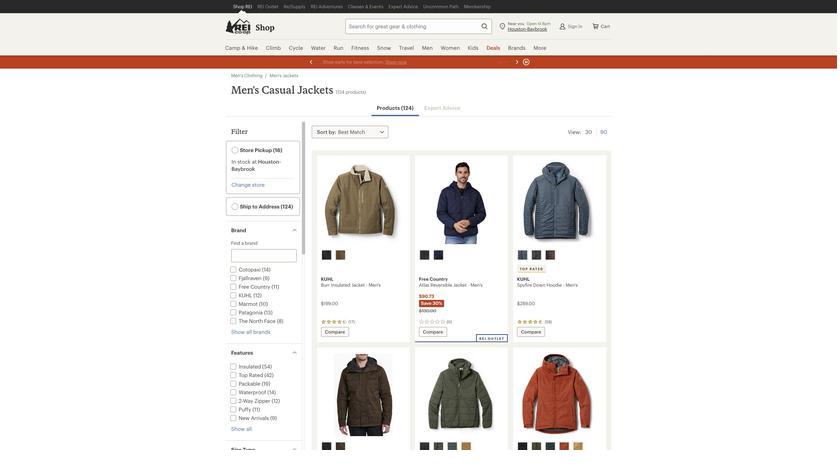 Task type: vqa. For each thing, say whether or not it's contained in the screenshot.


Task type: locate. For each thing, give the bounding box(es) containing it.
brands
[[508, 45, 526, 51]]

shop banner
[[0, 0, 837, 56]]

2 show from the top
[[231, 426, 245, 432]]

1 horizontal spatial baybrook
[[527, 26, 547, 32]]

1 horizontal spatial save
[[421, 300, 432, 306]]

0 vertical spatial (14)
[[262, 266, 271, 273]]

jackets down save up to 50% on rei outlet new markdowns. shop early for best selection. shop now
[[283, 73, 298, 78]]

1 vertical spatial rated
[[249, 372, 263, 378]]

camp & hike button
[[225, 40, 262, 56]]

0 horizontal spatial &
[[242, 45, 246, 51]]

(124) inside the ship to address (124) button
[[281, 203, 293, 210]]

best right previous message image
[[320, 59, 330, 65]]

uncommon path link
[[421, 0, 461, 13]]

group
[[320, 248, 407, 262], [418, 248, 505, 262], [516, 248, 603, 262], [320, 440, 407, 450], [418, 440, 505, 450], [516, 440, 603, 450]]

kuhl inside kuhl spyfire down hoodie - men's
[[517, 276, 530, 282]]

up to 50% off clearance clothing, footwear & gear from fan favorite brands. link
[[478, 59, 666, 65]]

2 early from the left
[[566, 59, 577, 65]]

2 selection. from the left
[[595, 59, 616, 65]]

men's jackets link
[[270, 73, 298, 79]]

re/supply
[[284, 4, 306, 9]]

kuhl link
[[229, 292, 252, 298]]

Find a brand text field
[[231, 249, 296, 262]]

ship
[[240, 203, 251, 210]]

1 vertical spatial all
[[246, 426, 252, 432]]

0 vertical spatial top
[[520, 267, 528, 271]]

outlet for save up to 50% on rei outlet new markdowns. shop early for best selection. shop now
[[238, 59, 251, 65]]

footwear
[[553, 59, 572, 65]]

None field
[[346, 19, 492, 34]]

2 black image from the left
[[518, 443, 527, 450]]

deep forest image
[[434, 443, 443, 450], [532, 443, 541, 450]]

on right up
[[488, 59, 494, 65]]

compare button for insulated
[[321, 327, 349, 337]]

1 vertical spatial (11)
[[253, 406, 260, 412]]

shop rei link
[[230, 0, 255, 13]]

0 horizontal spatial (9)
[[263, 275, 269, 281]]

now
[[365, 59, 374, 65]]

1 vertical spatial top
[[239, 372, 248, 378]]

jacket
[[351, 282, 365, 288], [453, 282, 467, 288]]

1 horizontal spatial expert advice
[[424, 105, 460, 111]]

for for save up to 50% on rei outlet new markdowns. shop early for best selection.
[[578, 59, 584, 65]]

(0)
[[447, 319, 452, 324]]

outlet for save up to 50% on rei outlet new markdowns. shop early for best selection.
[[503, 59, 516, 65]]

(9)
[[263, 275, 269, 281], [270, 415, 277, 421]]

top up 'packable' link
[[239, 372, 248, 378]]

(124) right products
[[401, 105, 414, 111]]

0 horizontal spatial (12)
[[253, 292, 262, 298]]

reversible
[[431, 282, 452, 288]]

(11) right free country link
[[272, 283, 279, 290]]

more
[[534, 45, 547, 51]]

fjallraven keb padded insulated hoodie - men's 0 image
[[419, 351, 504, 439]]

& left 'events'
[[365, 4, 368, 9]]

1 jacket from the left
[[351, 282, 365, 288]]

cycle button
[[285, 40, 307, 56]]

rated up the packable
[[249, 372, 263, 378]]

jet black image
[[420, 250, 429, 260]]

black image for group corresponding to the fjallraven keb padded insulated hoodie - men's 0 image
[[420, 443, 429, 450]]

early for save up to 50% on rei outlet new markdowns. shop early for best selection. shop now
[[302, 59, 312, 65]]

1 horizontal spatial deep forest image
[[532, 443, 541, 450]]

1 horizontal spatial up
[[466, 59, 471, 65]]

markdowns. inside 'save up to 50% on rei outlet new markdowns. shop early for best selection.' link
[[527, 59, 553, 65]]

baybrook down til
[[527, 26, 547, 32]]

0 vertical spatial show
[[231, 329, 245, 335]]

deep forest image left dark navy image
[[532, 443, 541, 450]]

free down fjallraven link on the bottom left of page
[[239, 283, 249, 290]]

rated down blackout icon
[[530, 267, 544, 271]]

1 vertical spatial insulated
[[239, 363, 261, 370]]

women button
[[437, 40, 464, 56]]

3 - from the left
[[563, 282, 565, 288]]

1 horizontal spatial houston-
[[508, 26, 527, 32]]

kuhl inside kuhl burr insulated jacket - men's
[[321, 276, 333, 282]]

free up atlas
[[419, 276, 429, 282]]

2 compare button from the left
[[419, 327, 447, 337]]

expert inside button
[[424, 105, 441, 111]]

1 vertical spatial jackets
[[297, 83, 333, 96]]

90 link
[[600, 128, 607, 136]]

1 vertical spatial (14)
[[267, 389, 276, 395]]

shop right 'clothing,'
[[554, 59, 565, 65]]

2 up from the left
[[466, 59, 471, 65]]

(9) right fjallraven
[[263, 275, 269, 281]]

0 horizontal spatial compare
[[325, 329, 345, 335]]

1 horizontal spatial markdowns.
[[527, 59, 553, 65]]

1 horizontal spatial &
[[365, 4, 368, 9]]

expert advice inside shop banner
[[389, 4, 418, 9]]

next message image
[[513, 58, 521, 66]]

1 horizontal spatial kuhl
[[321, 276, 333, 282]]

/
[[265, 73, 267, 78]]

climb button
[[262, 40, 285, 56]]

1 horizontal spatial early
[[566, 59, 577, 65]]

1 horizontal spatial new
[[517, 59, 526, 65]]

insulated up top rated link
[[239, 363, 261, 370]]

2 horizontal spatial save
[[454, 59, 464, 65]]

0 vertical spatial rated
[[530, 267, 544, 271]]

group for kuhl kollusion fleece lined jacket - men's 0 image on the left
[[320, 440, 407, 450]]

1 horizontal spatial country
[[430, 276, 448, 282]]

1 vertical spatial free
[[239, 283, 249, 290]]

0 horizontal spatial jacket
[[351, 282, 365, 288]]

turkish coffee image
[[546, 250, 555, 260]]

1 best from the left
[[320, 59, 330, 65]]

kuhl burr insulated jacket - men's
[[321, 276, 381, 288]]

brand
[[231, 227, 246, 233]]

0 horizontal spatial deep forest image
[[434, 443, 443, 450]]

1 horizontal spatial 50%
[[478, 59, 487, 65]]

on for save up to 50% on rei outlet new markdowns. shop early for best selection. shop now
[[224, 59, 229, 65]]

new up clothing
[[253, 59, 261, 65]]

outlet inside 'save up to 50% on rei outlet new markdowns. shop early for best selection.' link
[[503, 59, 516, 65]]

0 vertical spatial expert advice
[[389, 4, 418, 9]]

kuhl for burr
[[321, 276, 333, 282]]

new right off
[[517, 59, 526, 65]]

kuhl inside "cotopaxi (14) fjallraven (9) free country (11) kuhl (12) marmot (10) patagonia (13) the north face (8)"
[[239, 292, 252, 298]]

2 new from the left
[[517, 59, 526, 65]]

0 horizontal spatial on
[[224, 59, 229, 65]]

compare button down (17)
[[321, 327, 349, 337]]

(11)
[[272, 283, 279, 290], [253, 406, 260, 412]]

puffy link
[[229, 406, 251, 412]]

compare down $199.00
[[325, 329, 345, 335]]

0 horizontal spatial new
[[253, 59, 261, 65]]

1 horizontal spatial expert
[[424, 105, 441, 111]]

cycle
[[289, 45, 303, 51]]

men's inside kuhl burr insulated jacket - men's
[[369, 282, 381, 288]]

0 horizontal spatial for
[[313, 59, 319, 65]]

more button
[[530, 40, 550, 56]]

jacket right the burr
[[351, 282, 365, 288]]

selection. for save up to 50% on rei outlet new markdowns. shop early for best selection. shop now
[[331, 59, 351, 65]]

search image
[[481, 22, 489, 30]]

waterproof link
[[229, 389, 266, 395]]

membership
[[464, 4, 491, 9]]

shop down rei outlet link at the top
[[256, 22, 275, 32]]

(11) up arrivals on the left bottom
[[253, 406, 260, 412]]

products)
[[346, 89, 366, 95]]

to
[[208, 59, 212, 65], [472, 59, 477, 65], [489, 59, 493, 65], [252, 203, 258, 210]]

country up reversible
[[430, 276, 448, 282]]

2 horizontal spatial 50%
[[494, 59, 503, 65]]

1 - from the left
[[366, 282, 367, 288]]

show down new
[[231, 426, 245, 432]]

0 horizontal spatial selection.
[[331, 59, 351, 65]]

fitness button
[[347, 40, 373, 56]]

1 compare button from the left
[[321, 327, 349, 337]]

0 horizontal spatial early
[[302, 59, 312, 65]]

favorite
[[607, 59, 623, 65]]

outlet up men's clothing link
[[238, 59, 251, 65]]

1 horizontal spatial (124)
[[401, 105, 414, 111]]

up
[[201, 59, 207, 65], [466, 59, 471, 65]]

the north face link
[[229, 318, 276, 324]]

best left the fan
[[585, 59, 594, 65]]

baybrook down stock
[[231, 166, 255, 172]]

2 all from the top
[[246, 426, 252, 432]]

1 horizontal spatial jacket
[[453, 282, 467, 288]]

1 deep forest image from the left
[[434, 443, 443, 450]]

best for save up to 50% on rei outlet new markdowns. shop early for best selection.
[[585, 59, 594, 65]]

show all brands button
[[231, 328, 270, 336]]

0 horizontal spatial best
[[320, 59, 330, 65]]

compare button
[[321, 327, 349, 337], [419, 327, 447, 337], [517, 327, 545, 337]]

uncommon path
[[423, 4, 459, 9]]

1 horizontal spatial best
[[585, 59, 594, 65]]

black image left dark navy image
[[518, 443, 527, 450]]

chestnut image
[[462, 443, 471, 450]]

1 up from the left
[[201, 59, 207, 65]]

show all
[[231, 426, 252, 432]]

1 vertical spatial houston-
[[258, 158, 281, 165]]

0 horizontal spatial rated
[[249, 372, 263, 378]]

show down the
[[231, 329, 245, 335]]

fan
[[599, 59, 606, 65]]

& left hike
[[242, 45, 246, 51]]

0 horizontal spatial save
[[190, 59, 200, 65]]

save up to 50% on rei outlet new markdowns. shop early for best selection.
[[454, 59, 616, 65]]

houston- down pickup on the left top
[[258, 158, 281, 165]]

0 horizontal spatial expert advice
[[389, 4, 418, 9]]

show inside button
[[231, 329, 245, 335]]

run button
[[330, 40, 347, 56]]

(9) inside "cotopaxi (14) fjallraven (9) free country (11) kuhl (12) marmot (10) patagonia (13) the north face (8)"
[[263, 275, 269, 281]]

0 vertical spatial baybrook
[[527, 26, 547, 32]]

show for show all brands
[[231, 329, 245, 335]]

1 horizontal spatial compare
[[423, 329, 443, 335]]

free country atlas reversible jacket - men's 0 image
[[419, 159, 504, 247]]

0 horizontal spatial (11)
[[253, 406, 260, 412]]

rei left outlet
[[479, 337, 487, 341]]

(42)
[[264, 372, 274, 378]]

& inside dropdown button
[[242, 45, 246, 51]]

1 horizontal spatial compare button
[[419, 327, 447, 337]]

2 for from the left
[[578, 59, 584, 65]]

jackets
[[283, 73, 298, 78], [297, 83, 333, 96]]

2 50% from the left
[[478, 59, 487, 65]]

shop
[[233, 4, 244, 9], [256, 22, 275, 32], [290, 59, 301, 65], [352, 59, 363, 65], [554, 59, 565, 65]]

0 horizontal spatial baybrook
[[231, 166, 255, 172]]

on down the "camp"
[[224, 59, 229, 65]]

1 vertical spatial &
[[242, 45, 246, 51]]

promotional messages marquee
[[0, 55, 837, 69]]

markdowns. down more dropdown button
[[527, 59, 553, 65]]

save
[[190, 59, 200, 65], [454, 59, 464, 65], [421, 300, 432, 306]]

til
[[538, 21, 541, 26]]

classes
[[348, 4, 364, 9]]

(19)
[[262, 380, 270, 387]]

black image for group for fjallraven skogso padded insulated jacket - men's 0 "image"
[[518, 443, 527, 450]]

in stock at
[[231, 158, 258, 165]]

- inside kuhl burr insulated jacket - men's
[[366, 282, 367, 288]]

1 for from the left
[[313, 59, 319, 65]]

rated inside insulated (54) top rated (42) packable (19) waterproof (14) 2-way zipper (12) puffy (11) new arrivals (9)
[[249, 372, 263, 378]]

2 on from the left
[[488, 59, 494, 65]]

Search for great gear & clothing text field
[[346, 19, 492, 34]]

(14) down find a brand text box
[[262, 266, 271, 273]]

previous message image
[[307, 58, 315, 66]]

2 horizontal spatial -
[[563, 282, 565, 288]]

pause banner message scrolling image
[[522, 58, 530, 66]]

1 markdowns. from the left
[[263, 59, 288, 65]]

markdowns. for save up to 50% on rei outlet new markdowns. shop early for best selection.
[[527, 59, 553, 65]]

1 horizontal spatial for
[[578, 59, 584, 65]]

2 compare from the left
[[423, 329, 443, 335]]

0 horizontal spatial houston-
[[258, 158, 281, 165]]

1 horizontal spatial (12)
[[272, 398, 280, 404]]

(12) up (10) on the bottom
[[253, 292, 262, 298]]

1 show from the top
[[231, 329, 245, 335]]

compare
[[325, 329, 345, 335], [423, 329, 443, 335], [521, 329, 541, 335]]

markdowns.
[[263, 59, 288, 65], [527, 59, 553, 65]]

compare rei outlet
[[423, 329, 505, 341]]

1 vertical spatial expert
[[424, 105, 441, 111]]

expert advice button
[[419, 101, 466, 115]]

all inside show all button
[[246, 426, 252, 432]]

0 vertical spatial all
[[246, 329, 252, 335]]

0 horizontal spatial advice
[[403, 4, 418, 9]]

2-way zipper link
[[229, 398, 270, 404]]

kuhl up the burr
[[321, 276, 333, 282]]

advice
[[403, 4, 418, 9], [442, 105, 460, 111]]

0 vertical spatial &
[[365, 4, 368, 9]]

compare button down (0)
[[419, 327, 447, 337]]

& left gear
[[573, 59, 576, 65]]

1 horizontal spatial black image
[[518, 443, 527, 450]]

jackets left the (124
[[297, 83, 333, 96]]

rei down the "camp"
[[230, 59, 237, 65]]

selection. down the run dropdown button
[[331, 59, 351, 65]]

1 vertical spatial (12)
[[272, 398, 280, 404]]

& for camp
[[242, 45, 246, 51]]

2-
[[239, 398, 243, 404]]

1 horizontal spatial outlet
[[265, 4, 278, 9]]

autumn leaf image
[[560, 443, 569, 450]]

all down the north face link
[[246, 329, 252, 335]]

uncommon
[[423, 4, 448, 9]]

0 horizontal spatial insulated
[[239, 363, 261, 370]]

view:
[[568, 129, 581, 135]]

deep forest image left basalt icon
[[434, 443, 443, 450]]

1 vertical spatial (124)
[[281, 203, 293, 210]]

2 markdowns. from the left
[[527, 59, 553, 65]]

jacket right reversible
[[453, 282, 467, 288]]

0 horizontal spatial outlet
[[238, 59, 251, 65]]

1 horizontal spatial insulated
[[331, 282, 350, 288]]

1 50% from the left
[[213, 59, 223, 65]]

insulated right the burr
[[331, 282, 350, 288]]

2 horizontal spatial outlet
[[503, 59, 516, 65]]

new for save up to 50% on rei outlet new markdowns. shop early for best selection. shop now
[[253, 59, 261, 65]]

houston- down you in the right of the page
[[508, 26, 527, 32]]

compare down $130.00
[[423, 329, 443, 335]]

1 selection. from the left
[[331, 59, 351, 65]]

basalt image
[[448, 443, 457, 450]]

top down the midnight blue icon
[[520, 267, 528, 271]]

men's inside kuhl spyfire down hoodie - men's
[[566, 282, 578, 288]]

- inside kuhl spyfire down hoodie - men's
[[563, 282, 565, 288]]

compare down $289.00
[[521, 329, 541, 335]]

packable link
[[229, 380, 260, 387]]

new for save up to 50% on rei outlet new markdowns. shop early for best selection.
[[517, 59, 526, 65]]

country down fjallraven
[[251, 283, 270, 290]]

(124)
[[401, 105, 414, 111], [281, 203, 293, 210]]

2 jacket from the left
[[453, 282, 467, 288]]

for left from
[[578, 59, 584, 65]]

way
[[243, 398, 253, 404]]

0 vertical spatial (11)
[[272, 283, 279, 290]]

1 black image from the left
[[420, 443, 429, 450]]

shop up rei co-op, go to rei.com home page link
[[233, 4, 244, 9]]

brands.
[[624, 59, 640, 65]]

travel
[[399, 45, 414, 51]]

0 horizontal spatial kuhl
[[239, 292, 252, 298]]

shop inside 'save up to 50% on rei outlet new markdowns. shop early for best selection.' link
[[554, 59, 565, 65]]

0 vertical spatial houston-
[[508, 26, 527, 32]]

expert inside shop banner
[[389, 4, 402, 9]]

none search field inside shop banner
[[334, 19, 492, 34]]

0 horizontal spatial markdowns.
[[263, 59, 288, 65]]

0 horizontal spatial country
[[251, 283, 270, 290]]

rei adventures
[[311, 4, 343, 9]]

for down water dropdown button
[[313, 59, 319, 65]]

& for classes
[[365, 4, 368, 9]]

houston- inside houston- baybrook
[[258, 158, 281, 165]]

group for kuhl burr insulated jacket - men's 0 image
[[320, 248, 407, 262]]

none field inside shop banner
[[346, 19, 492, 34]]

1 early from the left
[[302, 59, 312, 65]]

early left gear
[[566, 59, 577, 65]]

packable
[[239, 380, 260, 387]]

0 vertical spatial expert
[[389, 4, 402, 9]]

& inside "link"
[[365, 4, 368, 9]]

1 vertical spatial (9)
[[270, 415, 277, 421]]

0 vertical spatial insulated
[[331, 282, 350, 288]]

0 vertical spatial (124)
[[401, 105, 414, 111]]

(9) right arrivals on the left bottom
[[270, 415, 277, 421]]

None search field
[[334, 19, 492, 34]]

fjallraven link
[[229, 275, 262, 281]]

2 horizontal spatial kuhl
[[517, 276, 530, 282]]

from
[[588, 59, 598, 65]]

3 compare from the left
[[521, 329, 541, 335]]

0 horizontal spatial 50%
[[213, 59, 223, 65]]

early
[[302, 59, 312, 65], [566, 59, 577, 65]]

0 vertical spatial free
[[419, 276, 429, 282]]

early for save up to 50% on rei outlet new markdowns. shop early for best selection.
[[566, 59, 577, 65]]

1 all from the top
[[246, 329, 252, 335]]

all
[[246, 329, 252, 335], [246, 426, 252, 432]]

rei left off
[[495, 59, 501, 65]]

50%
[[213, 59, 223, 65], [478, 59, 487, 65], [494, 59, 503, 65]]

markdowns. down climb dropdown button
[[263, 59, 288, 65]]

selection.
[[331, 59, 351, 65], [595, 59, 616, 65]]

rei left rei outlet
[[245, 4, 252, 9]]

2 horizontal spatial &
[[573, 59, 576, 65]]

selection. right gear
[[595, 59, 616, 65]]

1 on from the left
[[224, 59, 229, 65]]

cotopaxi (14) fjallraven (9) free country (11) kuhl (12) marmot (10) patagonia (13) the north face (8)
[[239, 266, 283, 324]]

0 horizontal spatial -
[[366, 282, 367, 288]]

1 horizontal spatial selection.
[[595, 59, 616, 65]]

2 best from the left
[[585, 59, 594, 65]]

(12) right zipper
[[272, 398, 280, 404]]

compare button for atlas
[[419, 327, 447, 337]]

black image left basalt icon
[[420, 443, 429, 450]]

2 deep forest image from the left
[[532, 443, 541, 450]]

zipper
[[255, 398, 270, 404]]

black image
[[420, 443, 429, 450], [518, 443, 527, 450]]

outlet down brands dropdown button
[[503, 59, 516, 65]]

snow
[[377, 45, 391, 51]]

at
[[252, 158, 257, 165]]

outlet up shop link on the top of page
[[265, 4, 278, 9]]

shop left now on the top
[[352, 59, 363, 65]]

0 vertical spatial country
[[430, 276, 448, 282]]

all for show all
[[246, 426, 252, 432]]

0 horizontal spatial black image
[[420, 443, 429, 450]]

kuhl spyfire down hoodie - men's 0 image
[[517, 159, 602, 247]]

khaki image
[[336, 250, 345, 260]]

early down cycle dropdown button
[[302, 59, 312, 65]]

houston- baybrook
[[231, 158, 281, 172]]

all inside "show all brands" button
[[246, 329, 252, 335]]

up for save up to 50% on rei outlet new markdowns. shop early for best selection.
[[466, 59, 471, 65]]

2 vertical spatial &
[[573, 59, 576, 65]]

0 horizontal spatial (124)
[[281, 203, 293, 210]]

compare button down the (58)
[[517, 327, 545, 337]]

1 vertical spatial show
[[231, 426, 245, 432]]

2 horizontal spatial compare
[[521, 329, 541, 335]]

(124) right address
[[281, 203, 293, 210]]

1 vertical spatial advice
[[442, 105, 460, 111]]

(14) down (19)
[[267, 389, 276, 395]]

2 - from the left
[[468, 282, 469, 288]]

0 vertical spatial jackets
[[283, 73, 298, 78]]

show for show all
[[231, 426, 245, 432]]

filter
[[231, 127, 248, 135]]

dark navy image
[[546, 443, 555, 450]]

2 horizontal spatial compare button
[[517, 327, 545, 337]]

kuhl up marmot 'link'
[[239, 292, 252, 298]]

0 vertical spatial (12)
[[253, 292, 262, 298]]

all down new arrivals link
[[246, 426, 252, 432]]

0 horizontal spatial top
[[239, 372, 248, 378]]

classes & events
[[348, 4, 383, 9]]

the
[[239, 318, 248, 324]]

1 new from the left
[[253, 59, 261, 65]]

best
[[320, 59, 330, 65], [585, 59, 594, 65]]

compare inside the compare rei outlet
[[423, 329, 443, 335]]

0 horizontal spatial free
[[239, 283, 249, 290]]

kuhl up spyfire
[[517, 276, 530, 282]]

1 vertical spatial baybrook
[[231, 166, 255, 172]]

1 horizontal spatial advice
[[442, 105, 460, 111]]

show inside button
[[231, 426, 245, 432]]

1 compare from the left
[[325, 329, 345, 335]]



Task type: describe. For each thing, give the bounding box(es) containing it.
burr
[[321, 282, 330, 288]]

markdowns. for save up to 50% on rei outlet new markdowns. shop early for best selection. shop now
[[263, 59, 288, 65]]

group for the fjallraven keb padded insulated hoodie - men's 0 image
[[418, 440, 505, 450]]

advice inside expert advice link
[[403, 4, 418, 9]]

(13)
[[264, 309, 273, 315]]

membership link
[[461, 0, 493, 13]]

group for free country atlas reversible jacket - men's 0 image
[[418, 248, 505, 262]]

$289.00
[[517, 301, 535, 306]]

compare for 3rd the compare button
[[521, 329, 541, 335]]

shop down cycle dropdown button
[[290, 59, 301, 65]]

rei outlet
[[257, 4, 278, 9]]

men button
[[418, 40, 437, 56]]

(9) inside insulated (54) top rated (42) packable (19) waterproof (14) 2-way zipper (12) puffy (11) new arrivals (9)
[[270, 415, 277, 421]]

insulated (54) top rated (42) packable (19) waterproof (14) 2-way zipper (12) puffy (11) new arrivals (9)
[[239, 363, 280, 421]]

& inside promotional messages marquee
[[573, 59, 576, 65]]

kids
[[468, 45, 479, 51]]

patagonia link
[[229, 309, 263, 315]]

blackout image
[[322, 443, 331, 450]]

deep forest image for basalt icon
[[434, 443, 443, 450]]

(8)
[[277, 318, 283, 324]]

free country link
[[229, 283, 270, 290]]

$90.73
[[419, 293, 434, 299]]

atlas
[[419, 282, 429, 288]]

(11) inside "cotopaxi (14) fjallraven (9) free country (11) kuhl (12) marmot (10) patagonia (13) the north face (8)"
[[272, 283, 279, 290]]

30%
[[433, 300, 442, 306]]

kuhl spyfire down hoodie - men's
[[517, 276, 578, 288]]

save up to 50% on rei outlet new markdowns. shop early for best selection. link
[[453, 59, 640, 65]]

outlet
[[488, 337, 505, 341]]

men's clothing link
[[231, 73, 263, 79]]

snow button
[[373, 40, 395, 56]]

camp & hike
[[225, 45, 258, 51]]

country inside free country atlas reversible jacket - men's
[[430, 276, 448, 282]]

(54)
[[262, 363, 272, 370]]

up
[[481, 59, 487, 65]]

brand button
[[226, 221, 302, 239]]

features
[[231, 349, 253, 356]]

cotopaxi link
[[229, 266, 261, 273]]

patagonia
[[239, 309, 263, 315]]

free inside "cotopaxi (14) fjallraven (9) free country (11) kuhl (12) marmot (10) patagonia (13) the north face (8)"
[[239, 283, 249, 290]]

rei co-op, go to rei.com home page image
[[225, 18, 250, 34]]

events
[[369, 4, 383, 9]]

waterproof
[[239, 389, 266, 395]]

store
[[252, 181, 265, 188]]

features button
[[226, 344, 302, 362]]

ship to address (124)
[[239, 203, 293, 210]]

kids button
[[464, 40, 483, 56]]

insulated inside insulated (54) top rated (42) packable (19) waterproof (14) 2-way zipper (12) puffy (11) new arrivals (9)
[[239, 363, 261, 370]]

(14) inside "cotopaxi (14) fjallraven (9) free country (11) kuhl (12) marmot (10) patagonia (13) the north face (8)"
[[262, 266, 271, 273]]

jacket inside free country atlas reversible jacket - men's
[[453, 282, 467, 288]]

- for kuhl spyfire down hoodie - men's
[[563, 282, 565, 288]]

cart
[[601, 23, 610, 29]]

save up to 50% on rei outlet new markdowns. shop early for best selection. shop now
[[190, 59, 374, 65]]

midnight blue image
[[518, 250, 527, 260]]

90
[[600, 129, 607, 135]]

all for show all brands
[[246, 329, 252, 335]]

re/supply link
[[281, 0, 308, 13]]

insulated link
[[229, 363, 261, 370]]

rei right shop rei
[[257, 4, 264, 9]]

expert advice link
[[386, 0, 421, 13]]

fjallraven
[[239, 275, 262, 281]]

near
[[508, 21, 517, 26]]

casual
[[262, 83, 295, 96]]

dark navy image
[[434, 250, 443, 260]]

north
[[249, 318, 263, 324]]

houston- inside near you open til 8pm houston-baybrook
[[508, 26, 527, 32]]

advice inside expert advice button
[[442, 105, 460, 111]]

store pickup (16)
[[239, 147, 282, 153]]

country inside "cotopaxi (14) fjallraven (9) free country (11) kuhl (12) marmot (10) patagonia (13) the north face (8)"
[[251, 283, 270, 290]]

men's inside free country atlas reversible jacket - men's
[[471, 282, 483, 288]]

$130.00
[[419, 308, 436, 313]]

free inside free country atlas reversible jacket - men's
[[419, 276, 429, 282]]

1 horizontal spatial top
[[520, 267, 528, 271]]

for for save up to 50% on rei outlet new markdowns. shop early for best selection. shop now
[[313, 59, 319, 65]]

(14) inside insulated (54) top rated (42) packable (19) waterproof (14) 2-way zipper (12) puffy (11) new arrivals (9)
[[267, 389, 276, 395]]

shop inside shop rei link
[[233, 4, 244, 9]]

products
[[377, 105, 400, 111]]

(16)
[[273, 147, 282, 153]]

(124) inside products (124) button
[[401, 105, 414, 111]]

(12) inside insulated (54) top rated (42) packable (19) waterproof (14) 2-way zipper (12) puffy (11) new arrivals (9)
[[272, 398, 280, 404]]

camp
[[225, 45, 240, 51]]

50% for save up to 50% on rei outlet new markdowns. shop early for best selection.
[[478, 59, 487, 65]]

hike
[[247, 45, 258, 51]]

save for save up to 50% on rei outlet new markdowns. shop early for best selection. shop now
[[190, 59, 200, 65]]

rei adventures link
[[308, 0, 345, 13]]

you
[[518, 21, 524, 26]]

shop link
[[256, 22, 275, 32]]

(10)
[[259, 301, 268, 307]]

deep forest image for dark navy image
[[532, 443, 541, 450]]

selection. for save up to 50% on rei outlet new markdowns. shop early for best selection.
[[595, 59, 616, 65]]

50% for save up to 50% on rei outlet new markdowns. shop early for best selection. shop now
[[213, 59, 223, 65]]

kuhl for spyfire
[[517, 276, 530, 282]]

compare for the compare button corresponding to insulated
[[325, 329, 345, 335]]

(11) inside insulated (54) top rated (42) packable (19) waterproof (14) 2-way zipper (12) puffy (11) new arrivals (9)
[[253, 406, 260, 412]]

baybrook inside near you open til 8pm houston-baybrook
[[527, 26, 547, 32]]

water button
[[307, 40, 330, 56]]

jacket inside kuhl burr insulated jacket - men's
[[351, 282, 365, 288]]

- inside free country atlas reversible jacket - men's
[[468, 282, 469, 288]]

save for save up to 50% on rei outlet new markdowns. shop early for best selection.
[[454, 59, 464, 65]]

insulated inside kuhl burr insulated jacket - men's
[[331, 282, 350, 288]]

face
[[264, 318, 276, 324]]

on for save up to 50% on rei outlet new markdowns. shop early for best selection.
[[488, 59, 494, 65]]

top inside insulated (54) top rated (42) packable (19) waterproof (14) 2-way zipper (12) puffy (11) new arrivals (9)
[[239, 372, 248, 378]]

adventures
[[319, 4, 343, 9]]

clearance
[[512, 59, 532, 65]]

expert advice inside button
[[424, 105, 460, 111]]

group for fjallraven skogso padded insulated jacket - men's 0 "image"
[[516, 440, 603, 450]]

3 50% from the left
[[494, 59, 503, 65]]

(17)
[[349, 319, 355, 324]]

buckwheat brown image
[[574, 443, 583, 450]]

find
[[231, 240, 240, 246]]

save inside $90.73 save 30% $130.00
[[421, 300, 432, 306]]

rei left adventures
[[311, 4, 317, 9]]

products (124)
[[377, 105, 414, 111]]

3 compare button from the left
[[517, 327, 545, 337]]

off
[[505, 59, 510, 65]]

clothing
[[244, 73, 263, 78]]

cotopaxi
[[239, 266, 261, 273]]

change store button
[[231, 181, 265, 188]]

top rated link
[[229, 372, 263, 378]]

run
[[334, 45, 344, 51]]

30
[[585, 129, 592, 135]]

sign in
[[568, 23, 582, 29]]

espresso image
[[322, 250, 331, 260]]

outlet inside rei outlet link
[[265, 4, 278, 9]]

(12) inside "cotopaxi (14) fjallraven (9) free country (11) kuhl (12) marmot (10) patagonia (13) the north face (8)"
[[253, 292, 262, 298]]

fitness
[[351, 45, 369, 51]]

kuhl burr insulated jacket - men's 0 image
[[321, 159, 406, 247]]

up for save up to 50% on rei outlet new markdowns. shop early for best selection. shop now
[[201, 59, 207, 65]]

climb
[[266, 45, 281, 51]]

down
[[533, 282, 545, 288]]

to inside button
[[252, 203, 258, 210]]

kuhl kollusion fleece lined jacket - men's 0 image
[[321, 351, 406, 439]]

fjallraven skogso padded insulated jacket - men's 0 image
[[517, 351, 602, 439]]

8pm
[[542, 21, 551, 26]]

water
[[311, 45, 326, 51]]

rei outlet link
[[255, 0, 281, 13]]

best for save up to 50% on rei outlet new markdowns. shop early for best selection. shop now
[[320, 59, 330, 65]]

baybrook inside houston- baybrook
[[231, 166, 255, 172]]

turkish coffee image
[[336, 443, 345, 450]]

blackout image
[[532, 250, 541, 260]]

sign in link
[[556, 20, 585, 33]]

rei inside the compare rei outlet
[[479, 337, 487, 341]]

group for kuhl spyfire down hoodie - men's 0 image
[[516, 248, 603, 262]]

$199.00
[[321, 301, 338, 306]]

- for kuhl burr insulated jacket - men's
[[366, 282, 367, 288]]

(124
[[336, 89, 344, 95]]

sign
[[568, 23, 577, 29]]

hoodie
[[547, 282, 562, 288]]



